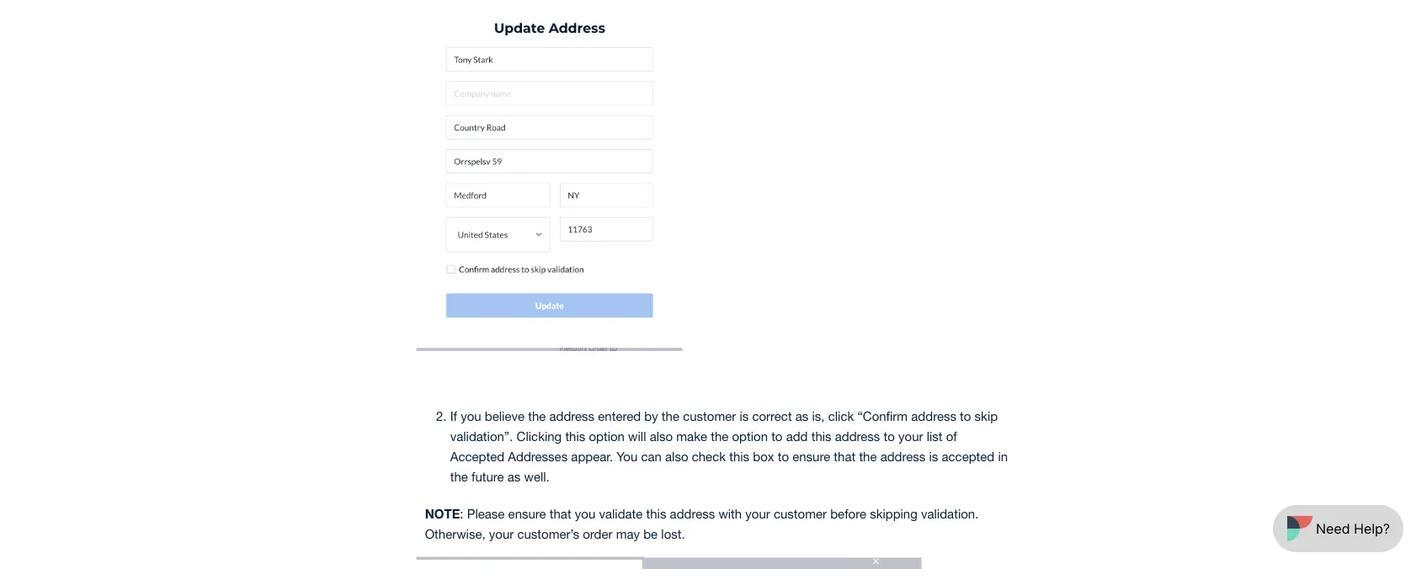 Task type: describe. For each thing, give the bounding box(es) containing it.
in
[[998, 449, 1008, 464]]

0 vertical spatial also
[[650, 429, 673, 444]]

please
[[467, 507, 505, 521]]

if
[[450, 409, 457, 424]]

0 horizontal spatial your
[[489, 527, 514, 542]]

this left box in the right of the page
[[730, 449, 750, 464]]

ensure inside if you believe the address entered by the customer is correct as is, click "confirm address to skip validation". clicking this option will also make the option to add this address to your list of accepted addresses appear. you can also check this box to ensure that the address is accepted in the future as well.
[[793, 449, 831, 464]]

with
[[719, 507, 742, 521]]

address up list
[[912, 409, 957, 424]]

0 vertical spatial is
[[740, 409, 749, 424]]

future
[[472, 470, 504, 484]]

skip
[[975, 409, 998, 424]]

validate
[[599, 507, 643, 521]]

order
[[583, 527, 613, 542]]

may
[[616, 527, 640, 542]]

you inside : please ensure that you validate this address with your customer before skipping validation. otherwise, your customer's order may be lost.
[[575, 507, 596, 521]]

click
[[829, 409, 854, 424]]

customer inside : please ensure that you validate this address with your customer before skipping validation. otherwise, your customer's order may be lost.
[[774, 507, 827, 521]]

1 vertical spatial also
[[665, 449, 689, 464]]

this down is,
[[812, 429, 832, 444]]

of
[[946, 429, 957, 444]]

to down "confirm
[[884, 429, 895, 444]]

the down "confirm
[[859, 449, 877, 464]]

2 option from the left
[[732, 429, 768, 444]]

1 horizontal spatial your
[[746, 507, 770, 521]]

customer's
[[517, 527, 580, 542]]

address down click
[[835, 429, 880, 444]]

: please ensure that you validate this address with your customer before skipping validation. otherwise, your customer's order may be lost.
[[425, 507, 979, 542]]

make
[[677, 429, 708, 444]]

clicking
[[517, 429, 562, 444]]

to left skip
[[960, 409, 971, 424]]

address inside : please ensure that you validate this address with your customer before skipping validation. otherwise, your customer's order may be lost.
[[670, 507, 715, 521]]

the up clicking
[[528, 409, 546, 424]]

address up clicking
[[550, 409, 595, 424]]

your inside if you believe the address entered by the customer is correct as is, click "confirm address to skip validation". clicking this option will also make the option to add this address to your list of accepted addresses appear. you can also check this box to ensure that the address is accepted in the future as well.
[[899, 429, 924, 444]]



Task type: vqa. For each thing, say whether or not it's contained in the screenshot.
the left 'If'
no



Task type: locate. For each thing, give the bounding box(es) containing it.
1 horizontal spatial customer
[[774, 507, 827, 521]]

1 vertical spatial as
[[508, 470, 521, 484]]

this inside : please ensure that you validate this address with your customer before skipping validation. otherwise, your customer's order may be lost.
[[646, 507, 667, 521]]

1 vertical spatial that
[[550, 507, 572, 521]]

this up appear.
[[565, 429, 586, 444]]

will
[[628, 429, 646, 444]]

that up customer's
[[550, 507, 572, 521]]

by
[[645, 409, 658, 424]]

box
[[753, 449, 774, 464]]

ensure down add
[[793, 449, 831, 464]]

this
[[565, 429, 586, 444], [812, 429, 832, 444], [730, 449, 750, 464], [646, 507, 667, 521]]

customer left before
[[774, 507, 827, 521]]

validation".
[[450, 429, 513, 444]]

0 vertical spatial as
[[796, 409, 809, 424]]

your down please
[[489, 527, 514, 542]]

otherwise,
[[425, 527, 486, 542]]

customer up the make
[[683, 409, 736, 424]]

2 vertical spatial your
[[489, 527, 514, 542]]

as left is,
[[796, 409, 809, 424]]

ensure up customer's
[[508, 507, 546, 521]]

add
[[786, 429, 808, 444]]

1 horizontal spatial you
[[575, 507, 596, 521]]

0 horizontal spatial is
[[740, 409, 749, 424]]

is left correct
[[740, 409, 749, 424]]

option down entered
[[589, 429, 625, 444]]

you
[[461, 409, 481, 424], [575, 507, 596, 521]]

customer
[[683, 409, 736, 424], [774, 507, 827, 521]]

:
[[460, 507, 464, 521]]

option up box in the right of the page
[[732, 429, 768, 444]]

also up can
[[650, 429, 673, 444]]

your
[[899, 429, 924, 444], [746, 507, 770, 521], [489, 527, 514, 542]]

0 horizontal spatial that
[[550, 507, 572, 521]]

1 horizontal spatial as
[[796, 409, 809, 424]]

address up lost.
[[670, 507, 715, 521]]

also
[[650, 429, 673, 444], [665, 449, 689, 464]]

1 vertical spatial customer
[[774, 507, 827, 521]]

validation.
[[921, 507, 979, 521]]

ensure inside : please ensure that you validate this address with your customer before skipping validation. otherwise, your customer's order may be lost.
[[508, 507, 546, 521]]

0 vertical spatial customer
[[683, 409, 736, 424]]

that inside if you believe the address entered by the customer is correct as is, click "confirm address to skip validation". clicking this option will also make the option to add this address to your list of accepted addresses appear. you can also check this box to ensure that the address is accepted in the future as well.
[[834, 449, 856, 464]]

0 horizontal spatial ensure
[[508, 507, 546, 521]]

1 vertical spatial is
[[929, 449, 939, 464]]

addresses
[[508, 449, 568, 464]]

skipping
[[870, 507, 918, 521]]

0 vertical spatial that
[[834, 449, 856, 464]]

believe
[[485, 409, 525, 424]]

1 vertical spatial ensure
[[508, 507, 546, 521]]

1 vertical spatial your
[[746, 507, 770, 521]]

well.
[[524, 470, 550, 484]]

accepted
[[942, 449, 995, 464]]

the up check
[[711, 429, 729, 444]]

the down the accepted
[[450, 470, 468, 484]]

appear.
[[571, 449, 613, 464]]

be
[[644, 527, 658, 542]]

1 horizontal spatial that
[[834, 449, 856, 464]]

that inside : please ensure that you validate this address with your customer before skipping validation. otherwise, your customer's order may be lost.
[[550, 507, 572, 521]]

is down list
[[929, 449, 939, 464]]

as
[[796, 409, 809, 424], [508, 470, 521, 484]]

before
[[831, 507, 867, 521]]

1 horizontal spatial is
[[929, 449, 939, 464]]

0 horizontal spatial you
[[461, 409, 481, 424]]

entered
[[598, 409, 641, 424]]

to right box in the right of the page
[[778, 449, 789, 464]]

address down "confirm
[[881, 449, 926, 464]]

the
[[528, 409, 546, 424], [662, 409, 680, 424], [711, 429, 729, 444], [859, 449, 877, 464], [450, 470, 468, 484]]

ensure
[[793, 449, 831, 464], [508, 507, 546, 521]]

to
[[960, 409, 971, 424], [772, 429, 783, 444], [884, 429, 895, 444], [778, 449, 789, 464]]

correct
[[752, 409, 792, 424]]

0 vertical spatial you
[[461, 409, 481, 424]]

you
[[617, 449, 638, 464]]

the right by
[[662, 409, 680, 424]]

can
[[641, 449, 662, 464]]

you right if
[[461, 409, 481, 424]]

1 vertical spatial you
[[575, 507, 596, 521]]

0 horizontal spatial option
[[589, 429, 625, 444]]

"confirm
[[858, 409, 908, 424]]

address
[[550, 409, 595, 424], [912, 409, 957, 424], [835, 429, 880, 444], [881, 449, 926, 464], [670, 507, 715, 521]]

1 horizontal spatial option
[[732, 429, 768, 444]]

1 horizontal spatial ensure
[[793, 449, 831, 464]]

your left list
[[899, 429, 924, 444]]

is,
[[812, 409, 825, 424]]

that down click
[[834, 449, 856, 464]]

0 horizontal spatial as
[[508, 470, 521, 484]]

as left well.
[[508, 470, 521, 484]]

0 vertical spatial ensure
[[793, 449, 831, 464]]

customer inside if you believe the address entered by the customer is correct as is, click "confirm address to skip validation". clicking this option will also make the option to add this address to your list of accepted addresses appear. you can also check this box to ensure that the address is accepted in the future as well.
[[683, 409, 736, 424]]

note
[[425, 507, 460, 522]]

2 horizontal spatial your
[[899, 429, 924, 444]]

you up order
[[575, 507, 596, 521]]

option
[[589, 429, 625, 444], [732, 429, 768, 444]]

0 vertical spatial your
[[899, 429, 924, 444]]

you inside if you believe the address entered by the customer is correct as is, click "confirm address to skip validation". clicking this option will also make the option to add this address to your list of accepted addresses appear. you can also check this box to ensure that the address is accepted in the future as well.
[[461, 409, 481, 424]]

to left add
[[772, 429, 783, 444]]

is
[[740, 409, 749, 424], [929, 449, 939, 464]]

lost.
[[661, 527, 685, 542]]

check
[[692, 449, 726, 464]]

also down the make
[[665, 449, 689, 464]]

1 option from the left
[[589, 429, 625, 444]]

if you believe the address entered by the customer is correct as is, click "confirm address to skip validation". clicking this option will also make the option to add this address to your list of accepted addresses appear. you can also check this box to ensure that the address is accepted in the future as well.
[[450, 409, 1008, 484]]

this up be
[[646, 507, 667, 521]]

0 horizontal spatial customer
[[683, 409, 736, 424]]

accepted
[[450, 449, 505, 464]]

list
[[927, 429, 943, 444]]

that
[[834, 449, 856, 464], [550, 507, 572, 521]]

your right "with"
[[746, 507, 770, 521]]



